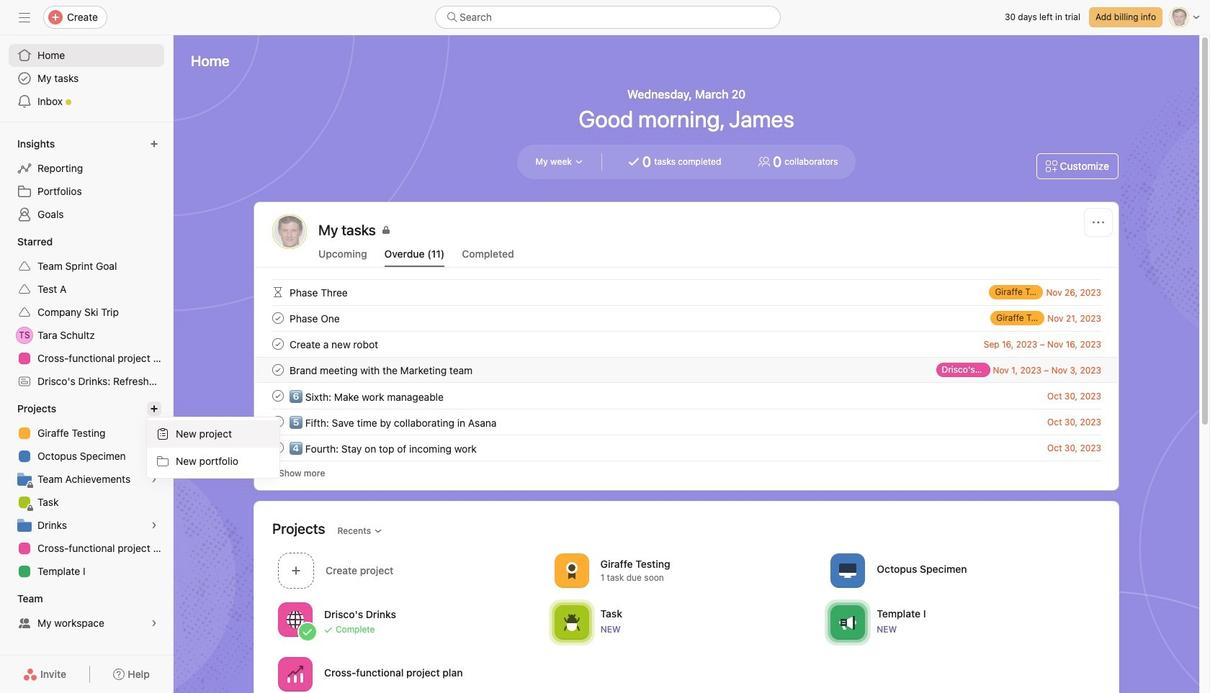 Task type: describe. For each thing, give the bounding box(es) containing it.
starred element
[[0, 229, 173, 396]]

computer image
[[840, 562, 857, 580]]

4 mark complete checkbox from the top
[[269, 440, 287, 457]]

mark complete image for 3rd mark complete option from the bottom
[[269, 362, 287, 379]]

megaphone image
[[840, 614, 857, 632]]

6 list item from the top
[[255, 409, 1119, 435]]

global element
[[0, 35, 173, 122]]

new project or portfolio image
[[150, 405, 159, 414]]

1 mark complete checkbox from the top
[[269, 336, 287, 353]]

7 list item from the top
[[255, 435, 1119, 461]]

ribbon image
[[563, 562, 580, 580]]

graph image
[[287, 666, 304, 683]]

mark complete image for 1st mark complete option from the top of the page
[[269, 336, 287, 353]]

hide sidebar image
[[19, 12, 30, 23]]

4 list item from the top
[[255, 357, 1119, 383]]

insights element
[[0, 131, 173, 229]]



Task type: vqa. For each thing, say whether or not it's contained in the screenshot.
computer image
yes



Task type: locate. For each thing, give the bounding box(es) containing it.
1 mark complete image from the top
[[269, 310, 287, 327]]

Mark complete checkbox
[[269, 310, 287, 327], [269, 414, 287, 431]]

bug image
[[563, 614, 580, 632]]

3 mark complete checkbox from the top
[[269, 388, 287, 405]]

menu item
[[147, 421, 280, 448]]

0 vertical spatial mark complete image
[[269, 310, 287, 327]]

projects element
[[0, 396, 173, 586]]

0 vertical spatial mark complete image
[[269, 336, 287, 353]]

1 vertical spatial mark complete image
[[269, 388, 287, 405]]

1 vertical spatial mark complete checkbox
[[269, 414, 287, 431]]

dependencies image
[[269, 284, 287, 301]]

2 mark complete image from the top
[[269, 362, 287, 379]]

see details, drinks image
[[150, 522, 159, 530]]

1 list item from the top
[[255, 280, 1119, 305]]

list box
[[435, 6, 781, 29]]

new insights image
[[150, 140, 159, 148]]

1 vertical spatial mark complete image
[[269, 362, 287, 379]]

1 mark complete image from the top
[[269, 336, 287, 353]]

5 list item from the top
[[255, 383, 1119, 409]]

2 mark complete image from the top
[[269, 388, 287, 405]]

2 vertical spatial mark complete image
[[269, 440, 287, 457]]

3 mark complete image from the top
[[269, 414, 287, 431]]

2 list item from the top
[[255, 305, 1119, 331]]

list item
[[255, 280, 1119, 305], [255, 305, 1119, 331], [255, 331, 1119, 357], [255, 357, 1119, 383], [255, 383, 1119, 409], [255, 409, 1119, 435], [255, 435, 1119, 461]]

3 mark complete image from the top
[[269, 440, 287, 457]]

2 mark complete checkbox from the top
[[269, 362, 287, 379]]

teams element
[[0, 586, 173, 638]]

1 mark complete checkbox from the top
[[269, 310, 287, 327]]

mark complete image for 4th mark complete option
[[269, 440, 287, 457]]

actions image
[[1093, 217, 1105, 228]]

2 mark complete checkbox from the top
[[269, 414, 287, 431]]

globe image
[[287, 611, 304, 629]]

see details, team achievements image
[[150, 476, 159, 484]]

mark complete image
[[269, 310, 287, 327], [269, 388, 287, 405], [269, 414, 287, 431]]

2 vertical spatial mark complete image
[[269, 414, 287, 431]]

0 vertical spatial mark complete checkbox
[[269, 310, 287, 327]]

see details, my workspace image
[[150, 620, 159, 628]]

3 list item from the top
[[255, 331, 1119, 357]]

Mark complete checkbox
[[269, 336, 287, 353], [269, 362, 287, 379], [269, 388, 287, 405], [269, 440, 287, 457]]

mark complete image
[[269, 336, 287, 353], [269, 362, 287, 379], [269, 440, 287, 457]]



